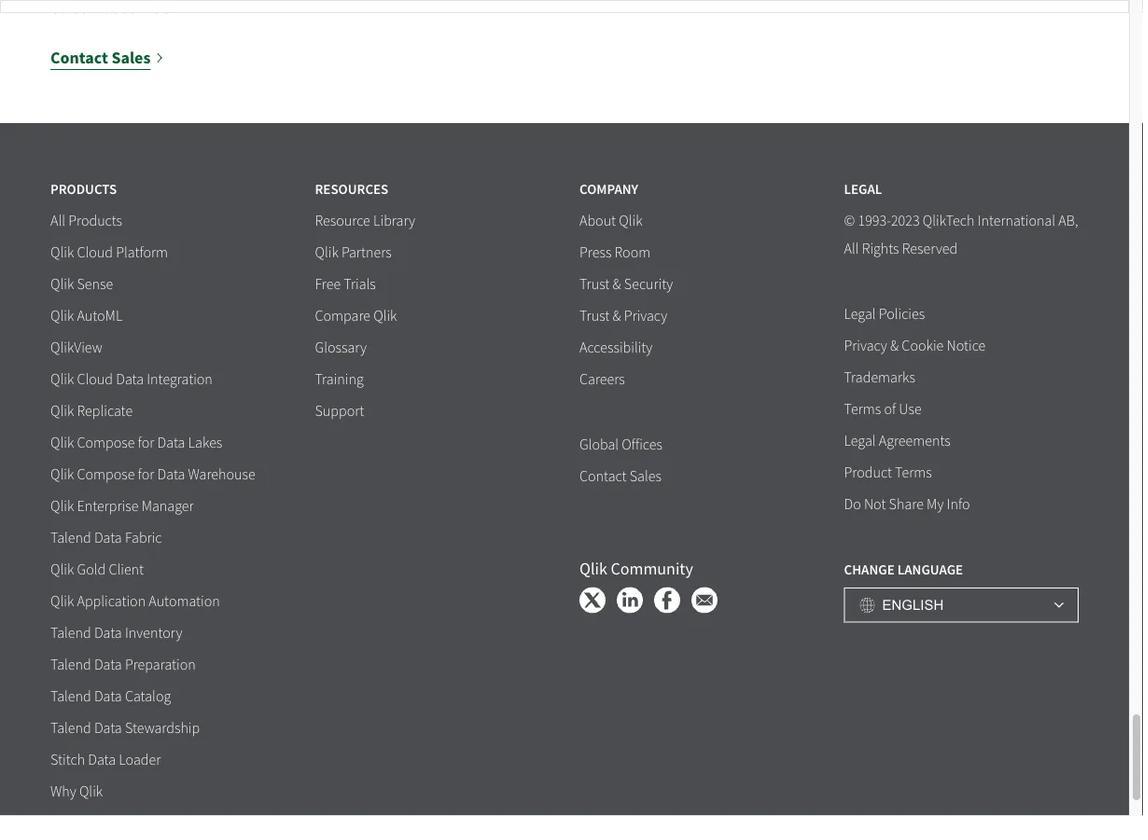 Task type: locate. For each thing, give the bounding box(es) containing it.
0 vertical spatial cloud
[[77, 244, 113, 262]]

talend down talend data preparation link
[[50, 688, 91, 707]]

compose for qlik compose for data lakes
[[77, 434, 135, 453]]

resource
[[315, 212, 370, 231]]

why qlik link
[[50, 783, 103, 803]]

3 talend from the top
[[50, 656, 91, 675]]

1 for from the top
[[138, 434, 154, 453]]

1 vertical spatial contact sales link
[[580, 468, 662, 487]]

trust for trust & security
[[580, 275, 610, 294]]

contact
[[50, 47, 108, 69], [580, 468, 627, 486]]

privacy up "trademarks"
[[844, 337, 887, 356]]

data for fabric
[[94, 529, 122, 548]]

glossary link
[[315, 339, 367, 358]]

cloud for data
[[77, 371, 113, 389]]

cloud up qlik replicate
[[77, 371, 113, 389]]

2 for from the top
[[138, 466, 154, 484]]

qlik automl
[[50, 307, 123, 326]]

trust inside "link"
[[580, 307, 610, 326]]

english
[[882, 597, 944, 613]]

qlik partners link
[[315, 244, 392, 263]]

product
[[844, 464, 892, 483]]

qlik left replicate
[[50, 402, 74, 421]]

data down talend data catalog 'link'
[[94, 720, 122, 738]]

data for loader
[[88, 751, 116, 770]]

talend inside talend data fabric link
[[50, 529, 91, 548]]

data down application
[[94, 624, 122, 643]]

© 1993-2023 qliktech international ab, all rights reserved
[[844, 212, 1078, 259]]

0 vertical spatial contact sales
[[50, 47, 151, 69]]

data up the manager
[[157, 466, 185, 484]]

1 horizontal spatial contact
[[580, 468, 627, 486]]

privacy & cookie notice
[[844, 337, 986, 356]]

stitch data loader link
[[50, 751, 161, 771]]

qlik compose for data lakes link
[[50, 434, 222, 454]]

0 horizontal spatial terms
[[844, 400, 881, 419]]

0 vertical spatial &
[[613, 275, 621, 294]]

qlik application automation link
[[50, 593, 220, 612]]

compose
[[77, 434, 135, 453], [77, 466, 135, 484]]

free trials
[[315, 275, 376, 294]]

talend up gold
[[50, 529, 91, 548]]

qlik cloud platform
[[50, 244, 168, 262]]

1 trust from the top
[[580, 275, 610, 294]]

products up all products
[[50, 180, 117, 199]]

room
[[615, 244, 651, 262]]

terms inside product terms link
[[895, 464, 932, 483]]

1 vertical spatial terms
[[895, 464, 932, 483]]

data right stitch
[[88, 751, 116, 770]]

& inside "link"
[[613, 307, 621, 326]]

all down ©
[[844, 240, 859, 259]]

data for catalog
[[94, 688, 122, 707]]

talend for talend data inventory
[[50, 624, 91, 643]]

qlik gold client link
[[50, 561, 144, 581]]

1 cloud from the top
[[77, 244, 113, 262]]

0 horizontal spatial all
[[50, 212, 65, 231]]

qlik down qlik gold client link
[[50, 593, 74, 611]]

company
[[580, 180, 638, 199]]

qlik sense
[[50, 275, 113, 294]]

1 horizontal spatial terms
[[895, 464, 932, 483]]

2 vertical spatial legal
[[844, 432, 876, 451]]

1 horizontal spatial sales
[[630, 468, 662, 486]]

talend data stewardship
[[50, 720, 200, 738]]

1 vertical spatial compose
[[77, 466, 135, 484]]

talend down application
[[50, 624, 91, 643]]

support link
[[315, 402, 364, 422]]

products up the qlik cloud platform
[[68, 212, 122, 231]]

compose up enterprise
[[77, 466, 135, 484]]

0 vertical spatial terms
[[844, 400, 881, 419]]

0 vertical spatial compose
[[77, 434, 135, 453]]

data
[[116, 371, 144, 389], [157, 434, 185, 453], [157, 466, 185, 484], [94, 529, 122, 548], [94, 624, 122, 643], [94, 656, 122, 675], [94, 688, 122, 707], [94, 720, 122, 738], [88, 751, 116, 770]]

trademarks
[[844, 369, 915, 387]]

2 compose from the top
[[77, 466, 135, 484]]

talend inside talend data catalog 'link'
[[50, 688, 91, 707]]

talend data preparation
[[50, 656, 196, 675]]

cloud for platform
[[77, 244, 113, 262]]

trust & security
[[580, 275, 673, 294]]

qlik left community
[[580, 559, 607, 580]]

0 horizontal spatial privacy
[[624, 307, 667, 326]]

trust down press
[[580, 275, 610, 294]]

all inside © 1993-2023 qliktech international ab, all rights reserved
[[844, 240, 859, 259]]

qliktech
[[923, 212, 975, 231]]

talend data fabric link
[[50, 529, 162, 549]]

qlik for qlik enterprise manager
[[50, 497, 74, 516]]

0 horizontal spatial contact
[[50, 47, 108, 69]]

qlik for qlik gold client
[[50, 561, 74, 580]]

1 vertical spatial cloud
[[77, 371, 113, 389]]

compose down replicate
[[77, 434, 135, 453]]

2 vertical spatial &
[[890, 337, 899, 356]]

not
[[864, 496, 886, 514]]

change language
[[844, 561, 963, 580]]

terms down agreements
[[895, 464, 932, 483]]

all products link
[[50, 212, 122, 231]]

qlik up qlik enterprise manager
[[50, 466, 74, 484]]

compare
[[315, 307, 371, 326]]

terms of use
[[844, 400, 922, 419]]

do not share my info link
[[844, 496, 970, 515]]

talend
[[50, 529, 91, 548], [50, 624, 91, 643], [50, 656, 91, 675], [50, 688, 91, 707], [50, 720, 91, 738]]

why
[[50, 783, 76, 802]]

qlik gold client
[[50, 561, 144, 580]]

partners
[[342, 244, 392, 262]]

0 vertical spatial privacy
[[624, 307, 667, 326]]

legal for legal policies
[[844, 305, 876, 324]]

data up talend data catalog
[[94, 656, 122, 675]]

cloud up sense
[[77, 244, 113, 262]]

qlik left gold
[[50, 561, 74, 580]]

for up qlik compose for data warehouse
[[138, 434, 154, 453]]

data for preparation
[[94, 656, 122, 675]]

privacy down security
[[624, 307, 667, 326]]

qlik for qlik compose for data lakes
[[50, 434, 74, 453]]

1 talend from the top
[[50, 529, 91, 548]]

data down enterprise
[[94, 529, 122, 548]]

qlikview
[[50, 339, 102, 357]]

1 legal from the top
[[844, 180, 882, 199]]

1 vertical spatial &
[[613, 307, 621, 326]]

0 horizontal spatial contact sales
[[50, 47, 151, 69]]

& up accessibility
[[613, 307, 621, 326]]

legal agreements link
[[844, 432, 951, 452]]

qlik for qlik partners
[[315, 244, 339, 262]]

1 vertical spatial privacy
[[844, 337, 887, 356]]

all products
[[50, 212, 122, 231]]

training link
[[315, 371, 364, 390]]

automation
[[149, 593, 220, 611]]

inventory
[[125, 624, 182, 643]]

qlik cloud data integration link
[[50, 371, 213, 390]]

0 vertical spatial legal
[[844, 180, 882, 199]]

qlik for qlik automl
[[50, 307, 74, 326]]

for
[[138, 434, 154, 453], [138, 466, 154, 484]]

platform
[[116, 244, 168, 262]]

qlik for qlik compose for data warehouse
[[50, 466, 74, 484]]

library
[[373, 212, 415, 231]]

qlik left enterprise
[[50, 497, 74, 516]]

glossary
[[315, 339, 367, 357]]

talend for talend data catalog
[[50, 688, 91, 707]]

talend inside talend data preparation link
[[50, 656, 91, 675]]

3 legal from the top
[[844, 432, 876, 451]]

talend inside talend data inventory link
[[50, 624, 91, 643]]

1 vertical spatial contact
[[580, 468, 627, 486]]

terms left of
[[844, 400, 881, 419]]

& left cookie
[[890, 337, 899, 356]]

0 vertical spatial for
[[138, 434, 154, 453]]

terms of use link
[[844, 400, 922, 420]]

qlik community link
[[580, 559, 693, 580]]

qlik down qlik replicate link
[[50, 434, 74, 453]]

trust up accessibility
[[580, 307, 610, 326]]

all up the qlik cloud platform
[[50, 212, 65, 231]]

legal left policies
[[844, 305, 876, 324]]

talend up talend data catalog
[[50, 656, 91, 675]]

qlik up qlik sense on the left top of page
[[50, 244, 74, 262]]

legal
[[844, 180, 882, 199], [844, 305, 876, 324], [844, 432, 876, 451]]

data inside 'link'
[[94, 688, 122, 707]]

trademarks link
[[844, 369, 915, 388]]

privacy inside "link"
[[624, 307, 667, 326]]

0 vertical spatial trust
[[580, 275, 610, 294]]

talend for talend data fabric
[[50, 529, 91, 548]]

5 talend from the top
[[50, 720, 91, 738]]

2 cloud from the top
[[77, 371, 113, 389]]

loader
[[119, 751, 161, 770]]

cloud
[[77, 244, 113, 262], [77, 371, 113, 389]]

1 vertical spatial all
[[844, 240, 859, 259]]

& down press room link in the right top of the page
[[613, 275, 621, 294]]

gold
[[77, 561, 106, 580]]

qlik community
[[580, 559, 693, 580]]

reserved
[[902, 240, 958, 259]]

1 vertical spatial sales
[[630, 468, 662, 486]]

1 vertical spatial for
[[138, 466, 154, 484]]

1 compose from the top
[[77, 434, 135, 453]]

agreements
[[879, 432, 951, 451]]

qlik for qlik cloud platform
[[50, 244, 74, 262]]

qlik down "qlikview" link
[[50, 371, 74, 389]]

legal up product
[[844, 432, 876, 451]]

terms inside the terms of use link
[[844, 400, 881, 419]]

data down talend data preparation link
[[94, 688, 122, 707]]

0 horizontal spatial contact sales link
[[50, 45, 165, 71]]

talend inside talend data stewardship link
[[50, 720, 91, 738]]

qlik for qlik sense
[[50, 275, 74, 294]]

2 trust from the top
[[580, 307, 610, 326]]

0 vertical spatial contact sales link
[[50, 45, 165, 71]]

0 vertical spatial sales
[[111, 47, 151, 69]]

qlik left sense
[[50, 275, 74, 294]]

qlik for qlik community
[[580, 559, 607, 580]]

all
[[50, 212, 65, 231], [844, 240, 859, 259]]

2 legal from the top
[[844, 305, 876, 324]]

qlik compose for data warehouse link
[[50, 466, 255, 485]]

security
[[624, 275, 673, 294]]

talend data inventory
[[50, 624, 182, 643]]

1 vertical spatial legal
[[844, 305, 876, 324]]

1 horizontal spatial contact sales
[[580, 468, 662, 486]]

1 horizontal spatial all
[[844, 240, 859, 259]]

about qlik link
[[580, 212, 643, 231]]

&
[[613, 275, 621, 294], [613, 307, 621, 326], [890, 337, 899, 356]]

1 vertical spatial trust
[[580, 307, 610, 326]]

automl
[[77, 307, 123, 326]]

compare qlik
[[315, 307, 397, 326]]

trust
[[580, 275, 610, 294], [580, 307, 610, 326]]

legal for legal agreements
[[844, 432, 876, 451]]

legal up 1993-
[[844, 180, 882, 199]]

talend data catalog link
[[50, 688, 171, 707]]

do
[[844, 496, 861, 514]]

legal policies link
[[844, 305, 925, 325]]

qlik up qlikview
[[50, 307, 74, 326]]

qlik up free on the left top of the page
[[315, 244, 339, 262]]

2 talend from the top
[[50, 624, 91, 643]]

rights
[[862, 240, 899, 259]]

talend up stitch
[[50, 720, 91, 738]]

for down qlik compose for data lakes link
[[138, 466, 154, 484]]

press room
[[580, 244, 651, 262]]

©
[[844, 212, 855, 231]]

talend for talend data stewardship
[[50, 720, 91, 738]]

4 talend from the top
[[50, 688, 91, 707]]



Task type: vqa. For each thing, say whether or not it's contained in the screenshot.
Jaguar Land Rover Gains Real- Time Access to Actionable Data link
no



Task type: describe. For each thing, give the bounding box(es) containing it.
& for security
[[613, 275, 621, 294]]

trust & privacy
[[580, 307, 667, 326]]

support
[[315, 402, 364, 421]]

trust for trust & privacy
[[580, 307, 610, 326]]

sense
[[77, 275, 113, 294]]

0 vertical spatial products
[[50, 180, 117, 199]]

press room link
[[580, 244, 651, 263]]

my
[[927, 496, 944, 514]]

qlik sense link
[[50, 275, 113, 295]]

use
[[899, 400, 922, 419]]

careers link
[[580, 371, 625, 390]]

replicate
[[77, 402, 133, 421]]

language
[[898, 561, 963, 580]]

data left lakes at the bottom
[[157, 434, 185, 453]]

legal for legal
[[844, 180, 882, 199]]

data up replicate
[[116, 371, 144, 389]]

ab,
[[1059, 212, 1078, 231]]

why qlik
[[50, 783, 103, 802]]

qlik compose for data lakes
[[50, 434, 222, 453]]

talend for talend data preparation
[[50, 656, 91, 675]]

data for inventory
[[94, 624, 122, 643]]

free
[[315, 275, 341, 294]]

catalog
[[125, 688, 171, 707]]

accessibility
[[580, 339, 653, 357]]

cookie
[[902, 337, 944, 356]]

application
[[77, 593, 146, 611]]

enterprise
[[77, 497, 139, 516]]

qlik automl link
[[50, 307, 123, 327]]

free trials link
[[315, 275, 376, 295]]

product terms
[[844, 464, 932, 483]]

compose for qlik compose for data warehouse
[[77, 466, 135, 484]]

community
[[611, 559, 693, 580]]

qlik cloud platform link
[[50, 244, 168, 263]]

press
[[580, 244, 612, 262]]

qlik enterprise manager
[[50, 497, 194, 516]]

talend data preparation link
[[50, 656, 196, 676]]

stitch data loader
[[50, 751, 161, 770]]

qlik for qlik replicate
[[50, 402, 74, 421]]

& for privacy
[[613, 307, 621, 326]]

& for cookie
[[890, 337, 899, 356]]

manager
[[142, 497, 194, 516]]

1 vertical spatial products
[[68, 212, 122, 231]]

talend data fabric
[[50, 529, 162, 548]]

qlik down trials
[[373, 307, 397, 326]]

0 vertical spatial all
[[50, 212, 65, 231]]

about qlik
[[580, 212, 643, 231]]

of
[[884, 400, 896, 419]]

warehouse
[[188, 466, 255, 484]]

qlik up room
[[619, 212, 643, 231]]

qlik enterprise manager link
[[50, 497, 194, 517]]

integration
[[147, 371, 213, 389]]

global offices link
[[580, 436, 662, 455]]

resource library link
[[315, 212, 415, 231]]

1993-
[[858, 212, 891, 231]]

change
[[844, 561, 895, 580]]

product terms link
[[844, 464, 932, 483]]

global offices
[[580, 436, 662, 455]]

qlik cloud data integration
[[50, 371, 213, 389]]

stitch
[[50, 751, 85, 770]]

policies
[[879, 305, 925, 324]]

qlik right why
[[79, 783, 103, 802]]

2023
[[891, 212, 920, 231]]

data for stewardship
[[94, 720, 122, 738]]

qlikview link
[[50, 339, 102, 358]]

english button
[[844, 588, 1079, 623]]

lakes
[[188, 434, 222, 453]]

for for lakes
[[138, 434, 154, 453]]

legal agreements
[[844, 432, 951, 451]]

global
[[580, 436, 619, 455]]

for for warehouse
[[138, 466, 154, 484]]

client
[[109, 561, 144, 580]]

0 horizontal spatial sales
[[111, 47, 151, 69]]

legal policies
[[844, 305, 925, 324]]

compare qlik link
[[315, 307, 397, 327]]

resource library
[[315, 212, 415, 231]]

1 horizontal spatial contact sales link
[[580, 468, 662, 487]]

stewardship
[[125, 720, 200, 738]]

qlik partners
[[315, 244, 392, 262]]

qlik application automation
[[50, 593, 220, 611]]

fabric
[[125, 529, 162, 548]]

1 horizontal spatial privacy
[[844, 337, 887, 356]]

about
[[580, 212, 616, 231]]

privacy & cookie notice link
[[844, 337, 986, 357]]

accessibility link
[[580, 339, 653, 358]]

qlik for qlik application automation
[[50, 593, 74, 611]]

notice
[[947, 337, 986, 356]]

trials
[[344, 275, 376, 294]]

careers
[[580, 371, 625, 389]]

1 vertical spatial contact sales
[[580, 468, 662, 486]]

training
[[315, 371, 364, 389]]

qlik for qlik cloud data integration
[[50, 371, 74, 389]]

talend data stewardship link
[[50, 720, 200, 739]]

offices
[[622, 436, 662, 455]]

0 vertical spatial contact
[[50, 47, 108, 69]]

talend data catalog
[[50, 688, 171, 707]]



